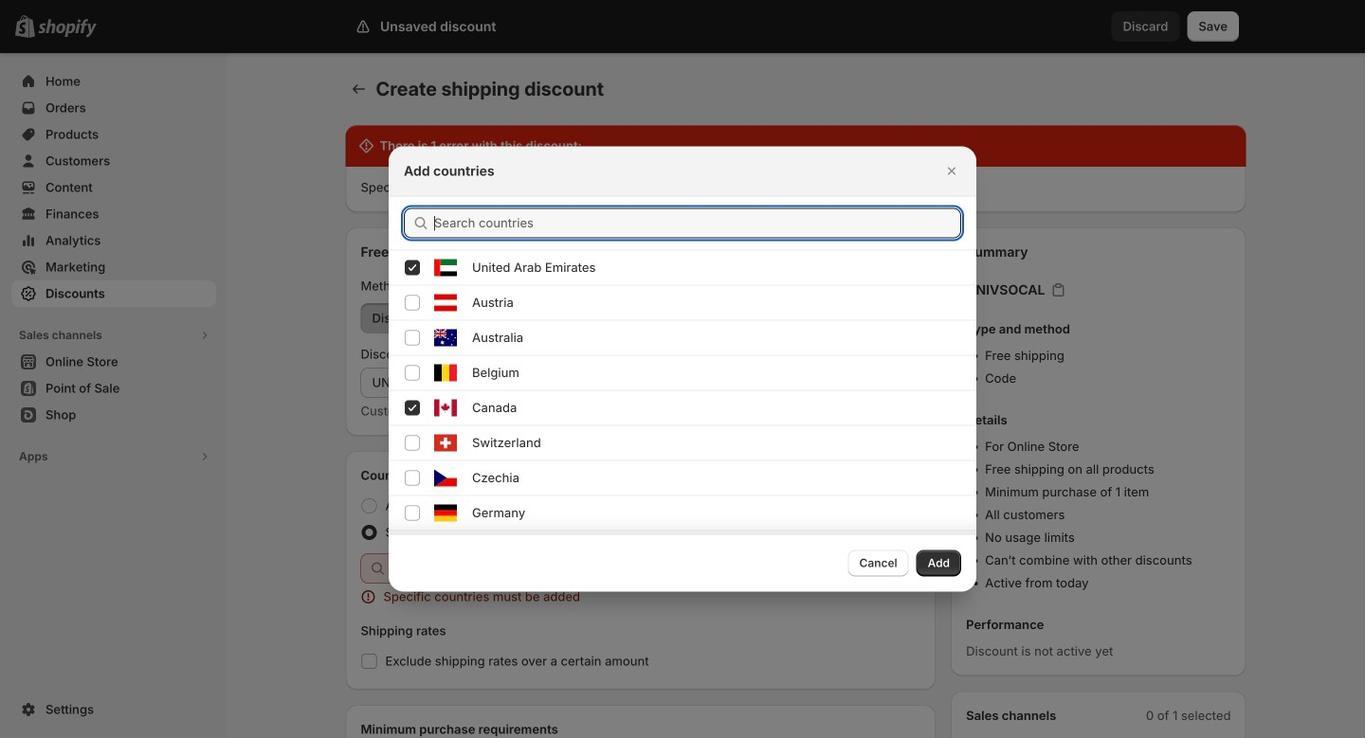 Task type: locate. For each thing, give the bounding box(es) containing it.
dialog
[[0, 147, 1366, 739]]

Search countries text field
[[434, 208, 962, 239]]



Task type: describe. For each thing, give the bounding box(es) containing it.
shopify image
[[38, 19, 97, 38]]



Task type: vqa. For each thing, say whether or not it's contained in the screenshot.
text box
no



